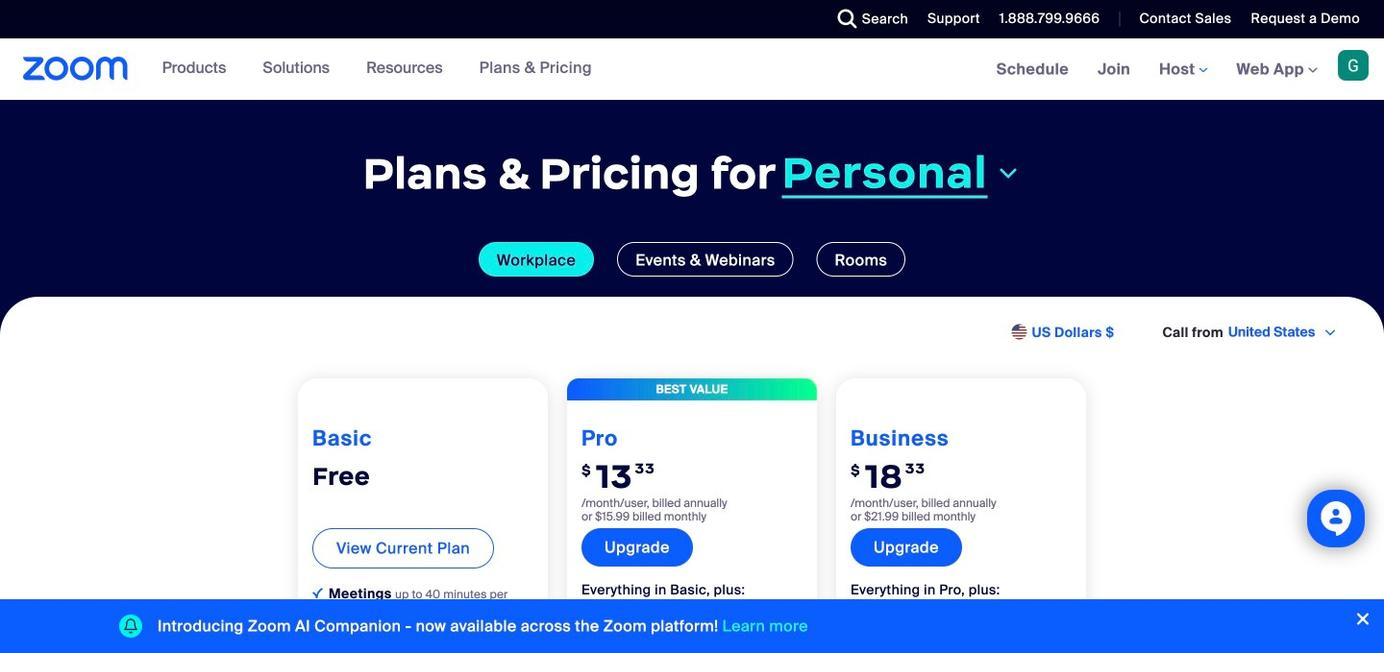 Task type: locate. For each thing, give the bounding box(es) containing it.
banner
[[0, 38, 1384, 101]]

ok image
[[312, 588, 323, 599], [582, 610, 592, 621]]

1 horizontal spatial ok image
[[851, 610, 861, 621]]

0 horizontal spatial ok image
[[312, 636, 323, 647]]

1 horizontal spatial ok image
[[582, 610, 592, 621]]

0 horizontal spatial ok image
[[312, 588, 323, 599]]

main content
[[0, 38, 1384, 654]]

outer image
[[1012, 324, 1029, 342]]

profile picture image
[[1338, 50, 1369, 81]]

ok image
[[851, 610, 861, 621], [312, 636, 323, 647]]

zoom logo image
[[23, 57, 128, 81]]

down image
[[995, 162, 1021, 185]]

application
[[867, 609, 1044, 644]]



Task type: describe. For each thing, give the bounding box(es) containing it.
tabs of zoom services tab list
[[29, 242, 1355, 277]]

meetings navigation
[[982, 38, 1384, 101]]

0 vertical spatial ok image
[[312, 588, 323, 599]]

1 vertical spatial ok image
[[312, 636, 323, 647]]

1 vertical spatial ok image
[[582, 610, 592, 621]]

0 vertical spatial ok image
[[851, 610, 861, 621]]

product information navigation
[[148, 38, 606, 100]]



Task type: vqa. For each thing, say whether or not it's contained in the screenshot.
list item at the top of page
no



